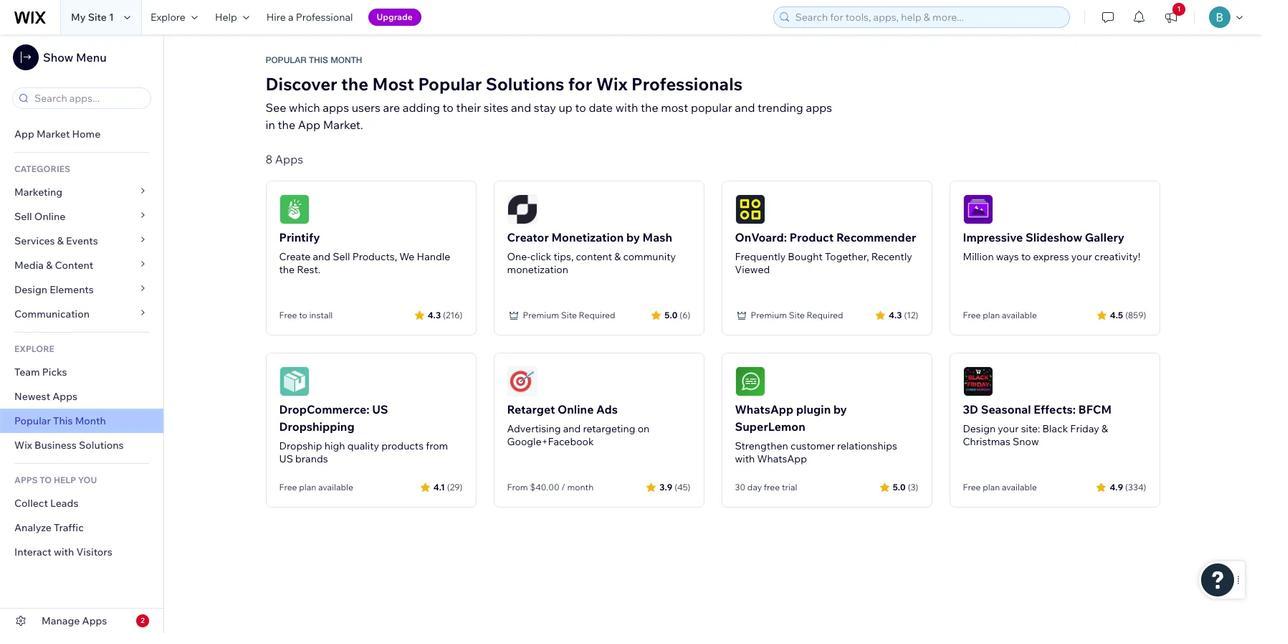 Task type: locate. For each thing, give the bounding box(es) containing it.
creator
[[507, 230, 549, 245]]

app down which
[[298, 118, 321, 132]]

premium for onvoard:
[[751, 310, 787, 321]]

your down seasonal
[[998, 422, 1019, 435]]

my site 1
[[71, 11, 114, 24]]

1 horizontal spatial wix
[[596, 73, 628, 95]]

0 horizontal spatial popular
[[14, 414, 51, 427]]

and right create
[[313, 250, 331, 263]]

1 horizontal spatial us
[[372, 402, 388, 417]]

show menu button
[[13, 44, 107, 70]]

monetization
[[552, 230, 624, 245]]

design down the 3d
[[963, 422, 996, 435]]

1 horizontal spatial app
[[298, 118, 321, 132]]

required
[[579, 310, 616, 321], [807, 310, 844, 321]]

0 vertical spatial this
[[309, 55, 328, 65]]

this up discover
[[309, 55, 328, 65]]

popular up their
[[418, 73, 482, 95]]

0 vertical spatial us
[[372, 402, 388, 417]]

1 premium from the left
[[523, 310, 559, 321]]

free for printify
[[279, 310, 297, 321]]

printify
[[279, 230, 320, 245]]

1 horizontal spatial sell
[[333, 250, 350, 263]]

premium for creator
[[523, 310, 559, 321]]

0 vertical spatial by
[[627, 230, 640, 245]]

0 horizontal spatial premium
[[523, 310, 559, 321]]

by for monetization
[[627, 230, 640, 245]]

1 horizontal spatial by
[[834, 402, 848, 417]]

0 vertical spatial apps
[[275, 152, 303, 166]]

4.3 left (216)
[[428, 309, 441, 320]]

from
[[507, 482, 528, 493]]

0 vertical spatial month
[[331, 55, 362, 65]]

4.9
[[1110, 482, 1124, 492]]

1 vertical spatial design
[[963, 422, 996, 435]]

whatsapp up trial
[[758, 452, 807, 465]]

apps right manage
[[82, 615, 107, 627]]

&
[[57, 234, 64, 247], [615, 250, 621, 263], [46, 259, 53, 272], [1102, 422, 1109, 435]]

available down brands
[[318, 482, 353, 493]]

2 horizontal spatial site
[[789, 310, 805, 321]]

4.1 (29)
[[434, 482, 463, 492]]

1 button
[[1156, 0, 1187, 34]]

1 horizontal spatial solutions
[[486, 73, 565, 95]]

3.9 (45)
[[660, 482, 691, 492]]

1 horizontal spatial popular this month
[[266, 55, 362, 65]]

0 vertical spatial sell
[[14, 210, 32, 223]]

4.9 (334)
[[1110, 482, 1147, 492]]

plan down million
[[983, 310, 1000, 321]]

printify create and sell products, we handle the rest.
[[279, 230, 451, 276]]

available down "snow"
[[1002, 482, 1037, 493]]

wix
[[596, 73, 628, 95], [14, 439, 32, 452]]

& right media
[[46, 259, 53, 272]]

premium site required down monetization at left
[[523, 310, 616, 321]]

0 horizontal spatial wix
[[14, 439, 32, 452]]

bought
[[788, 250, 823, 263]]

1 premium site required from the left
[[523, 310, 616, 321]]

Search for tools, apps, help & more... field
[[791, 7, 1066, 27]]

on
[[638, 422, 650, 435]]

5.0 (3)
[[893, 482, 919, 492]]

whatsapp plugin by superlemon strengthen customer relationships with whatsapp
[[735, 402, 898, 465]]

apps for 8 apps
[[275, 152, 303, 166]]

month down professional
[[331, 55, 362, 65]]

5.0 left (3)
[[893, 482, 906, 492]]

0 horizontal spatial online
[[34, 210, 66, 223]]

0 vertical spatial your
[[1072, 250, 1093, 263]]

site right my
[[88, 11, 107, 24]]

premium down monetization at left
[[523, 310, 559, 321]]

0 horizontal spatial month
[[75, 414, 106, 427]]

0 horizontal spatial design
[[14, 283, 47, 296]]

1 vertical spatial month
[[75, 414, 106, 427]]

0 horizontal spatial 5.0
[[665, 309, 678, 320]]

solutions down popular this month "link"
[[79, 439, 124, 452]]

this inside "link"
[[53, 414, 73, 427]]

design
[[14, 283, 47, 296], [963, 422, 996, 435]]

brands
[[295, 452, 328, 465]]

0 horizontal spatial sell
[[14, 210, 32, 223]]

premium site required down bought
[[751, 310, 844, 321]]

1 apps from the left
[[323, 100, 349, 115]]

0 horizontal spatial by
[[627, 230, 640, 245]]

rest.
[[297, 263, 321, 276]]

free plan available down christmas
[[963, 482, 1037, 493]]

popular up discover
[[266, 55, 307, 65]]

which
[[289, 100, 320, 115]]

1 4.3 from the left
[[428, 309, 441, 320]]

apps right 8
[[275, 152, 303, 166]]

wix left business
[[14, 439, 32, 452]]

online left ads
[[558, 402, 594, 417]]

with inside see which apps users are adding to their sites and stay up to date with the most popular and trending apps in the app market.
[[616, 100, 638, 115]]

with up 30
[[735, 452, 755, 465]]

online for retarget
[[558, 402, 594, 417]]

0 horizontal spatial apps
[[53, 390, 77, 403]]

1 vertical spatial by
[[834, 402, 848, 417]]

apps down picks
[[53, 390, 77, 403]]

online up services & events on the left top of page
[[34, 210, 66, 223]]

your inside impressive slideshow gallery million ways to express your creativity!
[[1072, 250, 1093, 263]]

2 horizontal spatial popular
[[418, 73, 482, 95]]

high
[[325, 440, 345, 452]]

free down million
[[963, 310, 981, 321]]

1 horizontal spatial site
[[561, 310, 577, 321]]

plan for impressive slideshow gallery
[[983, 310, 1000, 321]]

2 premium site required from the left
[[751, 310, 844, 321]]

by inside whatsapp plugin by superlemon strengthen customer relationships with whatsapp
[[834, 402, 848, 417]]

apps
[[323, 100, 349, 115], [806, 100, 833, 115]]

dropshipping
[[279, 419, 355, 434]]

design down media
[[14, 283, 47, 296]]

0 horizontal spatial premium site required
[[523, 310, 616, 321]]

0 horizontal spatial 1
[[109, 11, 114, 24]]

free plan available for dropship
[[279, 482, 353, 493]]

sell inside sidebar element
[[14, 210, 32, 223]]

printify logo image
[[279, 194, 309, 224]]

by left the mash
[[627, 230, 640, 245]]

to left their
[[443, 100, 454, 115]]

free left install
[[279, 310, 297, 321]]

apps up market.
[[323, 100, 349, 115]]

0 horizontal spatial 4.3
[[428, 309, 441, 320]]

app inside see which apps users are adding to their sites and stay up to date with the most popular and trending apps in the app market.
[[298, 118, 321, 132]]

impressive slideshow gallery logo image
[[963, 194, 993, 224]]

premium site required
[[523, 310, 616, 321], [751, 310, 844, 321]]

us up quality
[[372, 402, 388, 417]]

5.0 left '(6)'
[[665, 309, 678, 320]]

5.0 for creator monetization by mash
[[665, 309, 678, 320]]

team
[[14, 366, 40, 379]]

express
[[1034, 250, 1070, 263]]

2 vertical spatial apps
[[82, 615, 107, 627]]

and left retargeting
[[563, 422, 581, 435]]

0 horizontal spatial required
[[579, 310, 616, 321]]

site down bought
[[789, 310, 805, 321]]

sell left the products,
[[333, 250, 350, 263]]

& right "content"
[[615, 250, 621, 263]]

1 vertical spatial sell
[[333, 250, 350, 263]]

categories
[[14, 163, 70, 174]]

with inside sidebar element
[[54, 546, 74, 559]]

interact with visitors
[[14, 546, 112, 559]]

1 vertical spatial with
[[735, 452, 755, 465]]

4.3 left the (12)
[[889, 309, 902, 320]]

2 horizontal spatial apps
[[275, 152, 303, 166]]

1 vertical spatial wix
[[14, 439, 32, 452]]

1 vertical spatial whatsapp
[[758, 452, 807, 465]]

solutions up stay
[[486, 73, 565, 95]]

wix business solutions
[[14, 439, 124, 452]]

show
[[43, 50, 73, 65]]

click
[[531, 250, 552, 263]]

help button
[[206, 0, 258, 34]]

sell
[[14, 210, 32, 223], [333, 250, 350, 263]]

1 vertical spatial your
[[998, 422, 1019, 435]]

1 vertical spatial 5.0
[[893, 482, 906, 492]]

premium down viewed at the right of the page
[[751, 310, 787, 321]]

required down "content"
[[579, 310, 616, 321]]

1 vertical spatial apps
[[53, 390, 77, 403]]

collect
[[14, 497, 48, 510]]

required down bought
[[807, 310, 844, 321]]

create
[[279, 250, 311, 263]]

1 horizontal spatial online
[[558, 402, 594, 417]]

1 horizontal spatial apps
[[82, 615, 107, 627]]

4.5 (859)
[[1111, 309, 1147, 320]]

free for 3d seasonal effects: bfcm
[[963, 482, 981, 493]]

1 horizontal spatial premium site required
[[751, 310, 844, 321]]

with inside whatsapp plugin by superlemon strengthen customer relationships with whatsapp
[[735, 452, 755, 465]]

4.3 for recommender
[[889, 309, 902, 320]]

most
[[373, 73, 414, 95]]

content
[[576, 250, 612, 263]]

one-
[[507, 250, 531, 263]]

0 horizontal spatial with
[[54, 546, 74, 559]]

2 vertical spatial with
[[54, 546, 74, 559]]

2 apps from the left
[[806, 100, 833, 115]]

0 horizontal spatial apps
[[323, 100, 349, 115]]

with down traffic
[[54, 546, 74, 559]]

professionals
[[632, 73, 743, 95]]

plan for dropcommerce: us dropshipping
[[299, 482, 316, 493]]

impressive slideshow gallery million ways to express your creativity!
[[963, 230, 1141, 263]]

0 vertical spatial with
[[616, 100, 638, 115]]

1 vertical spatial solutions
[[79, 439, 124, 452]]

1 horizontal spatial apps
[[806, 100, 833, 115]]

free down christmas
[[963, 482, 981, 493]]

1 horizontal spatial premium
[[751, 310, 787, 321]]

popular this month up discover
[[266, 55, 362, 65]]

1 horizontal spatial with
[[616, 100, 638, 115]]

1 horizontal spatial required
[[807, 310, 844, 321]]

free plan available down brands
[[279, 482, 353, 493]]

plan down brands
[[299, 482, 316, 493]]

0 horizontal spatial this
[[53, 414, 73, 427]]

1 vertical spatial us
[[279, 452, 293, 465]]

viewed
[[735, 263, 770, 276]]

services
[[14, 234, 55, 247]]

dropcommerce:
[[279, 402, 370, 417]]

interact with visitors link
[[0, 540, 163, 564]]

with right date
[[616, 100, 638, 115]]

this up wix business solutions
[[53, 414, 73, 427]]

popular this month up business
[[14, 414, 106, 427]]

1 horizontal spatial 4.3
[[889, 309, 902, 320]]

free plan available down ways on the top right of the page
[[963, 310, 1037, 321]]

2 premium from the left
[[751, 310, 787, 321]]

available for bfcm
[[1002, 482, 1037, 493]]

& inside "3d seasonal effects: bfcm design your site: black friday & christmas snow"
[[1102, 422, 1109, 435]]

your down the gallery
[[1072, 250, 1093, 263]]

available down ways on the top right of the page
[[1002, 310, 1037, 321]]

discover
[[266, 73, 338, 95]]

the left rest.
[[279, 263, 295, 276]]

popular this month link
[[0, 409, 163, 433]]

online inside sidebar element
[[34, 210, 66, 223]]

0 horizontal spatial popular this month
[[14, 414, 106, 427]]

wix inside wix business solutions link
[[14, 439, 32, 452]]

tips,
[[554, 250, 574, 263]]

monetization
[[507, 263, 569, 276]]

trial
[[782, 482, 798, 493]]

leads
[[50, 497, 78, 510]]

0 horizontal spatial solutions
[[79, 439, 124, 452]]

site
[[88, 11, 107, 24], [561, 310, 577, 321], [789, 310, 805, 321]]

0 vertical spatial whatsapp
[[735, 402, 794, 417]]

by right plugin
[[834, 402, 848, 417]]

with
[[616, 100, 638, 115], [735, 452, 755, 465], [54, 546, 74, 559]]

& right friday on the bottom
[[1102, 422, 1109, 435]]

the left most
[[641, 100, 659, 115]]

2 required from the left
[[807, 310, 844, 321]]

& left events
[[57, 234, 64, 247]]

0 vertical spatial popular
[[266, 55, 307, 65]]

whatsapp up superlemon at bottom right
[[735, 402, 794, 417]]

popular down newest
[[14, 414, 51, 427]]

product
[[790, 230, 834, 245]]

visitors
[[76, 546, 112, 559]]

1 horizontal spatial 5.0
[[893, 482, 906, 492]]

1 horizontal spatial this
[[309, 55, 328, 65]]

and left stay
[[511, 100, 532, 115]]

adding
[[403, 100, 440, 115]]

popular
[[266, 55, 307, 65], [418, 73, 482, 95], [14, 414, 51, 427]]

services & events link
[[0, 229, 163, 253]]

1 horizontal spatial 1
[[1178, 4, 1181, 14]]

hire a professional link
[[258, 0, 362, 34]]

free down brands
[[279, 482, 297, 493]]

apps for newest apps
[[53, 390, 77, 403]]

content
[[55, 259, 93, 272]]

app
[[298, 118, 321, 132], [14, 128, 34, 141]]

products,
[[353, 250, 397, 263]]

1 horizontal spatial your
[[1072, 250, 1093, 263]]

1 inside the 1 button
[[1178, 4, 1181, 14]]

Search apps... field
[[30, 88, 146, 108]]

available for dropship
[[318, 482, 353, 493]]

sell up services
[[14, 210, 32, 223]]

site for onvoard: product recommender
[[789, 310, 805, 321]]

2 horizontal spatial with
[[735, 452, 755, 465]]

in
[[266, 118, 275, 132]]

us left brands
[[279, 452, 293, 465]]

free for dropcommerce: us dropshipping
[[279, 482, 297, 493]]

2 4.3 from the left
[[889, 309, 902, 320]]

plan down christmas
[[983, 482, 1000, 493]]

0 vertical spatial solutions
[[486, 73, 565, 95]]

available
[[1002, 310, 1037, 321], [318, 482, 353, 493], [1002, 482, 1037, 493]]

0 vertical spatial online
[[34, 210, 66, 223]]

effects:
[[1034, 402, 1076, 417]]

creativity!
[[1095, 250, 1141, 263]]

apps right trending
[[806, 100, 833, 115]]

app left market
[[14, 128, 34, 141]]

2 vertical spatial popular
[[14, 414, 51, 427]]

0 vertical spatial popular this month
[[266, 55, 362, 65]]

wix up date
[[596, 73, 628, 95]]

1 vertical spatial online
[[558, 402, 594, 417]]

their
[[456, 100, 481, 115]]

see which apps users are adding to their sites and stay up to date with the most popular and trending apps in the app market.
[[266, 100, 833, 132]]

0 vertical spatial design
[[14, 283, 47, 296]]

site down monetization at left
[[561, 310, 577, 321]]

0 vertical spatial 5.0
[[665, 309, 678, 320]]

1 vertical spatial this
[[53, 414, 73, 427]]

onvoard: product recommender logo image
[[735, 194, 765, 224]]

1 required from the left
[[579, 310, 616, 321]]

1 horizontal spatial design
[[963, 422, 996, 435]]

to right ways on the top right of the page
[[1022, 250, 1031, 263]]

month down newest apps link
[[75, 414, 106, 427]]

by inside the creator monetization by mash one-click tips, content & community monetization
[[627, 230, 640, 245]]

advertising
[[507, 422, 561, 435]]

1 vertical spatial popular this month
[[14, 414, 106, 427]]

business
[[34, 439, 77, 452]]

0 horizontal spatial app
[[14, 128, 34, 141]]

3.9
[[660, 482, 673, 492]]

and
[[511, 100, 532, 115], [735, 100, 755, 115], [313, 250, 331, 263], [563, 422, 581, 435]]

0 horizontal spatial your
[[998, 422, 1019, 435]]

online inside retarget online ads advertising and retargeting on google+facebook
[[558, 402, 594, 417]]

(859)
[[1126, 309, 1147, 320]]



Task type: vqa. For each thing, say whether or not it's contained in the screenshot.
CHRISTMAS
yes



Task type: describe. For each thing, give the bounding box(es) containing it.
and inside printify create and sell products, we handle the rest.
[[313, 250, 331, 263]]

& inside services & events link
[[57, 234, 64, 247]]

analyze
[[14, 521, 52, 534]]

available for million
[[1002, 310, 1037, 321]]

apps
[[14, 475, 38, 485]]

design inside "3d seasonal effects: bfcm design your site: black friday & christmas snow"
[[963, 422, 996, 435]]

plan for 3d seasonal effects: bfcm
[[983, 482, 1000, 493]]

(12)
[[905, 309, 919, 320]]

0 vertical spatial wix
[[596, 73, 628, 95]]

popular inside popular this month "link"
[[14, 414, 51, 427]]

day
[[748, 482, 762, 493]]

the inside printify create and sell products, we handle the rest.
[[279, 263, 295, 276]]

from
[[426, 440, 448, 452]]

whatsapp plugin by  superlemon logo image
[[735, 366, 765, 397]]

most
[[661, 100, 689, 115]]

3d
[[963, 402, 979, 417]]

your inside "3d seasonal effects: bfcm design your site: black friday & christmas snow"
[[998, 422, 1019, 435]]

1 horizontal spatial popular
[[266, 55, 307, 65]]

app market home
[[14, 128, 101, 141]]

3d seasonal effects: bfcm logo image
[[963, 366, 993, 397]]

media
[[14, 259, 44, 272]]

1 vertical spatial popular
[[418, 73, 482, 95]]

picks
[[42, 366, 67, 379]]

design elements
[[14, 283, 94, 296]]

explore
[[151, 11, 186, 24]]

2
[[141, 616, 145, 625]]

creator monetization by mash one-click tips, content & community monetization
[[507, 230, 676, 276]]

5.0 (6)
[[665, 309, 691, 320]]

apps for manage apps
[[82, 615, 107, 627]]

0 horizontal spatial us
[[279, 452, 293, 465]]

stay
[[534, 100, 556, 115]]

customer
[[791, 440, 835, 452]]

christmas
[[963, 435, 1011, 448]]

to right up in the left of the page
[[575, 100, 586, 115]]

team picks link
[[0, 360, 163, 384]]

1 horizontal spatial month
[[331, 55, 362, 65]]

8 apps
[[266, 152, 303, 166]]

a
[[288, 11, 294, 24]]

5.0 for whatsapp plugin by superlemon
[[893, 482, 906, 492]]

help
[[215, 11, 237, 24]]

/
[[562, 482, 566, 493]]

explore
[[14, 343, 54, 354]]

ads
[[597, 402, 618, 417]]

& inside the media & content link
[[46, 259, 53, 272]]

free
[[764, 482, 780, 493]]

and right popular
[[735, 100, 755, 115]]

marketing
[[14, 186, 63, 199]]

design inside 'design elements' link
[[14, 283, 47, 296]]

free to install
[[279, 310, 333, 321]]

(334)
[[1126, 482, 1147, 492]]

for
[[569, 73, 592, 95]]

30 day free trial
[[735, 482, 798, 493]]

to left install
[[299, 310, 307, 321]]

and inside retarget online ads advertising and retargeting on google+facebook
[[563, 422, 581, 435]]

community
[[623, 250, 676, 263]]

sidebar element
[[0, 34, 164, 633]]

free plan available for bfcm
[[963, 482, 1037, 493]]

popular
[[691, 100, 733, 115]]

market.
[[323, 118, 363, 132]]

market
[[37, 128, 70, 141]]

together,
[[825, 250, 870, 263]]

million
[[963, 250, 994, 263]]

collect leads link
[[0, 491, 163, 516]]

apps to help you
[[14, 475, 97, 485]]

onvoard:
[[735, 230, 787, 245]]

gallery
[[1086, 230, 1125, 245]]

month inside "link"
[[75, 414, 106, 427]]

google+facebook
[[507, 435, 594, 448]]

bfcm
[[1079, 402, 1112, 417]]

the right in
[[278, 118, 296, 132]]

communication
[[14, 308, 92, 321]]

by for plugin
[[834, 402, 848, 417]]

free plan available for million
[[963, 310, 1037, 321]]

plugin
[[797, 402, 831, 417]]

8
[[266, 152, 273, 166]]

retarget online ads logo image
[[507, 366, 537, 397]]

premium site required for monetization
[[523, 310, 616, 321]]

sell inside printify create and sell products, we handle the rest.
[[333, 250, 350, 263]]

dropcommerce: us dropshipping logo image
[[279, 366, 309, 397]]

we
[[400, 250, 415, 263]]

solutions inside wix business solutions link
[[79, 439, 124, 452]]

events
[[66, 234, 98, 247]]

my
[[71, 11, 86, 24]]

month
[[568, 482, 594, 493]]

frequently
[[735, 250, 786, 263]]

4.3 for and
[[428, 309, 441, 320]]

ways
[[997, 250, 1020, 263]]

products
[[382, 440, 424, 452]]

recommender
[[837, 230, 917, 245]]

app inside sidebar element
[[14, 128, 34, 141]]

0 horizontal spatial site
[[88, 11, 107, 24]]

4.1
[[434, 482, 445, 492]]

recently
[[872, 250, 913, 263]]

creator monetization by mash logo image
[[507, 194, 537, 224]]

analyze traffic link
[[0, 516, 163, 540]]

analyze traffic
[[14, 521, 84, 534]]

premium site required for product
[[751, 310, 844, 321]]

manage apps
[[42, 615, 107, 627]]

required for monetization
[[579, 310, 616, 321]]

discover the most popular solutions for wix professionals
[[266, 73, 743, 95]]

retargeting
[[583, 422, 636, 435]]

site for creator monetization by mash
[[561, 310, 577, 321]]

free for impressive slideshow gallery
[[963, 310, 981, 321]]

wix business solutions link
[[0, 433, 163, 457]]

trending
[[758, 100, 804, 115]]

online for sell
[[34, 210, 66, 223]]

to inside impressive slideshow gallery million ways to express your creativity!
[[1022, 250, 1031, 263]]

app market home link
[[0, 122, 163, 146]]

install
[[309, 310, 333, 321]]

& inside the creator monetization by mash one-click tips, content & community monetization
[[615, 250, 621, 263]]

popular this month inside "link"
[[14, 414, 106, 427]]

to
[[40, 475, 52, 485]]

newest apps
[[14, 390, 77, 403]]

collect leads
[[14, 497, 78, 510]]

superlemon
[[735, 419, 806, 434]]

you
[[78, 475, 97, 485]]

slideshow
[[1026, 230, 1083, 245]]

date
[[589, 100, 613, 115]]

(3)
[[908, 482, 919, 492]]

the up users
[[341, 73, 369, 95]]

from $40.00 / month
[[507, 482, 594, 493]]

help
[[54, 475, 76, 485]]

traffic
[[54, 521, 84, 534]]

required for product
[[807, 310, 844, 321]]

retarget online ads advertising and retargeting on google+facebook
[[507, 402, 650, 448]]



